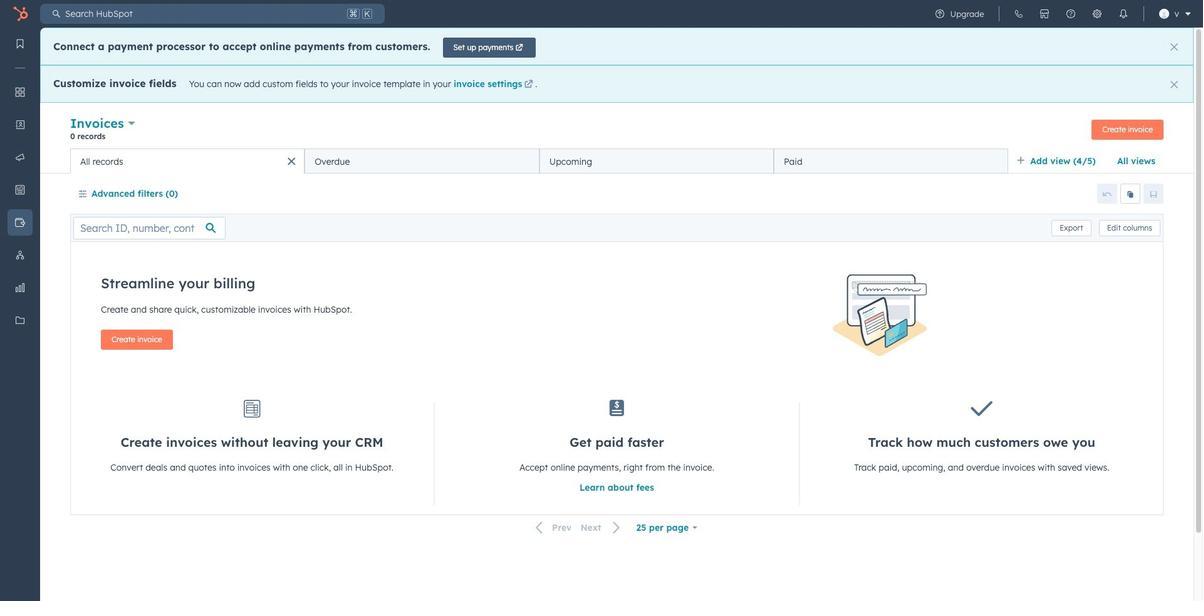 Task type: locate. For each thing, give the bounding box(es) containing it.
bookmarks primary navigation item image
[[15, 39, 25, 49]]

2 alert from the top
[[40, 65, 1195, 103]]

jacob rogers image
[[1160, 9, 1170, 19]]

1 alert from the top
[[40, 28, 1195, 65]]

2 link opens in a new window image from the top
[[525, 80, 534, 90]]

menu
[[928, 0, 1196, 28], [0, 28, 40, 570]]

banner
[[70, 114, 1164, 149]]

settings image
[[1093, 9, 1103, 19]]

1 link opens in a new window image from the top
[[525, 79, 534, 91]]

1 horizontal spatial menu
[[928, 0, 1196, 28]]

alert
[[40, 28, 1195, 65], [40, 65, 1195, 103]]

close image
[[1171, 81, 1179, 88]]

link opens in a new window image
[[525, 79, 534, 91], [525, 80, 534, 90]]

Search HubSpot search field
[[60, 4, 345, 24]]



Task type: vqa. For each thing, say whether or not it's contained in the screenshot.
Chat conversation average time to close by rep element
no



Task type: describe. For each thing, give the bounding box(es) containing it.
0 horizontal spatial menu
[[0, 28, 40, 570]]

Search ID, number, contact, or amount billed search field
[[73, 217, 226, 239]]

close image
[[1171, 43, 1179, 51]]

notifications image
[[1120, 9, 1130, 19]]

help image
[[1067, 9, 1077, 19]]

marketplaces image
[[1041, 9, 1051, 19]]

pagination navigation
[[529, 520, 629, 536]]



